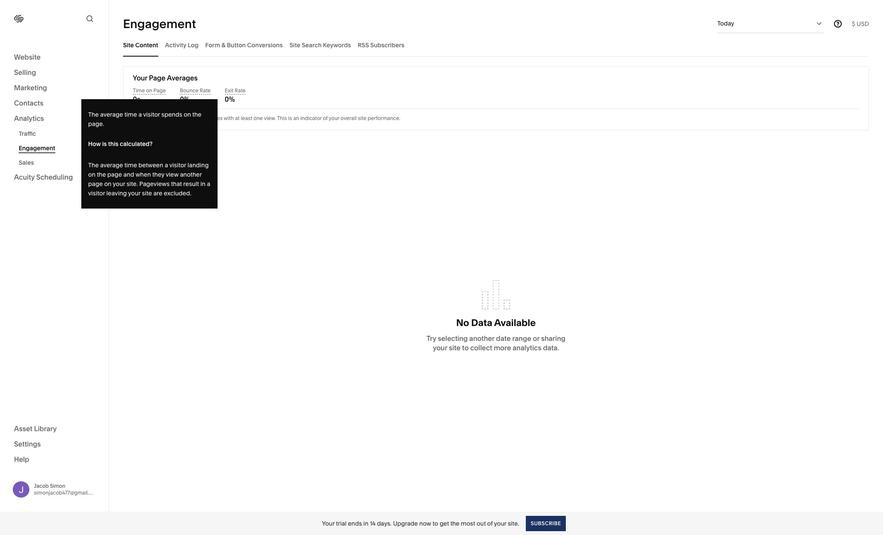 Task type: locate. For each thing, give the bounding box(es) containing it.
library
[[34, 425, 57, 433]]

your trial ends in 14 days. upgrade now to get the most out of your site.
[[322, 520, 520, 528]]

0 horizontal spatial your
[[133, 74, 148, 82]]

your right all
[[196, 115, 206, 121]]

0% inside exit rate 0%
[[225, 95, 235, 104]]

your down try
[[433, 344, 448, 352]]

subscribers
[[371, 41, 405, 49]]

1 horizontal spatial 0%
[[225, 95, 235, 104]]

1 site from the left
[[123, 41, 134, 49]]

0 horizontal spatial engagement
[[19, 144, 55, 152]]

1 vertical spatial site
[[449, 344, 461, 352]]

keywords
[[323, 41, 351, 49]]

activity log
[[165, 41, 199, 49]]

no data available
[[457, 317, 536, 329]]

simonjacob477@gmail.com
[[34, 490, 100, 496]]

0 vertical spatial site
[[358, 115, 367, 121]]

marketing link
[[14, 83, 95, 93]]

0% for exit rate 0%
[[225, 95, 235, 104]]

engagement down traffic
[[19, 144, 55, 152]]

0 horizontal spatial 0%
[[180, 95, 190, 104]]

1 horizontal spatial rate
[[235, 87, 246, 94]]

page up on
[[149, 74, 166, 82]]

0 vertical spatial to
[[463, 344, 469, 352]]

selecting
[[438, 334, 468, 343]]

rss subscribers
[[358, 41, 405, 49]]

help link
[[14, 455, 29, 464]]

exit
[[225, 87, 234, 94]]

page right on
[[154, 87, 166, 94]]

subscribe
[[531, 521, 562, 527]]

1 0% from the left
[[180, 95, 190, 104]]

the right get
[[451, 520, 460, 528]]

site for site content
[[123, 41, 134, 49]]

0 horizontal spatial site
[[123, 41, 134, 49]]

engagement
[[123, 16, 196, 31], [19, 144, 55, 152]]

2 0% from the left
[[225, 95, 235, 104]]

average
[[162, 115, 182, 121]]

rate inside exit rate 0%
[[235, 87, 246, 94]]

time on page 0s
[[133, 87, 166, 104]]

0 horizontal spatial of
[[183, 115, 188, 121]]

site content button
[[123, 33, 158, 57]]

website link
[[14, 52, 95, 63]]

site right the overall
[[358, 115, 367, 121]]

1 vertical spatial page
[[154, 87, 166, 94]]

rate right "exit"
[[235, 87, 246, 94]]

analytics
[[14, 114, 44, 123]]

days.
[[377, 520, 392, 528]]

1 vertical spatial engagement
[[19, 144, 55, 152]]

1 horizontal spatial site
[[290, 41, 301, 49]]

of right indicator on the top left of the page
[[323, 115, 328, 121]]

site left content
[[123, 41, 134, 49]]

button
[[227, 41, 246, 49]]

0% inside 'bounce rate 0%'
[[180, 95, 190, 104]]

2 horizontal spatial of
[[488, 520, 493, 528]]

in
[[364, 520, 369, 528]]

indicator
[[301, 115, 322, 121]]

1 horizontal spatial site
[[449, 344, 461, 352]]

0 vertical spatial your
[[133, 74, 148, 82]]

the right 'take'
[[153, 115, 161, 121]]

another
[[470, 334, 495, 343]]

rate inside 'bounce rate 0%'
[[200, 87, 211, 94]]

site content
[[123, 41, 158, 49]]

this
[[277, 115, 287, 121]]

one
[[254, 115, 263, 121]]

1 horizontal spatial the
[[451, 520, 460, 528]]

0 horizontal spatial the
[[153, 115, 161, 121]]

of
[[183, 115, 188, 121], [323, 115, 328, 121], [488, 520, 493, 528]]

rate
[[200, 87, 211, 94], [235, 87, 246, 94]]

site
[[123, 41, 134, 49], [290, 41, 301, 49]]

contacts
[[14, 99, 43, 107]]

1 horizontal spatial to
[[463, 344, 469, 352]]

site inside site search keywords button
[[290, 41, 301, 49]]

1 horizontal spatial your
[[322, 520, 335, 528]]

traffic link
[[19, 127, 99, 141]]

out
[[477, 520, 486, 528]]

0 horizontal spatial rate
[[200, 87, 211, 94]]

we take the average of all your pages with at least one view. this is an indicator of your overall site performance.
[[133, 115, 401, 121]]

site down selecting
[[449, 344, 461, 352]]

log
[[188, 41, 199, 49]]

0 vertical spatial engagement
[[123, 16, 196, 31]]

1 vertical spatial to
[[433, 520, 439, 528]]

&
[[222, 41, 226, 49]]

website
[[14, 53, 41, 61]]

engagement up content
[[123, 16, 196, 31]]

an
[[294, 115, 299, 121]]

content
[[135, 41, 158, 49]]

2 rate from the left
[[235, 87, 246, 94]]

analytics link
[[14, 114, 95, 124]]

your for your page averages
[[133, 74, 148, 82]]

site inside site content button
[[123, 41, 134, 49]]

sales link
[[19, 156, 99, 170]]

0% down bounce
[[180, 95, 190, 104]]

today
[[718, 20, 735, 27]]

contacts link
[[14, 98, 95, 109]]

conversions
[[247, 41, 283, 49]]

0 horizontal spatial to
[[433, 520, 439, 528]]

page
[[149, 74, 166, 82], [154, 87, 166, 94]]

is
[[288, 115, 292, 121]]

2 site from the left
[[290, 41, 301, 49]]

of left all
[[183, 115, 188, 121]]

page inside time on page 0s
[[154, 87, 166, 94]]

site left search
[[290, 41, 301, 49]]

most
[[461, 520, 476, 528]]

of right out
[[488, 520, 493, 528]]

0 vertical spatial the
[[153, 115, 161, 121]]

rate right bounce
[[200, 87, 211, 94]]

1 vertical spatial your
[[322, 520, 335, 528]]

try selecting another date range or sharing your site to collect more analytics data.
[[427, 334, 566, 352]]

on
[[146, 87, 152, 94]]

to left get
[[433, 520, 439, 528]]

to down selecting
[[463, 344, 469, 352]]

your up time on the top of the page
[[133, 74, 148, 82]]

overall
[[341, 115, 357, 121]]

acuity scheduling
[[14, 173, 73, 182]]

all
[[189, 115, 195, 121]]

1 rate from the left
[[200, 87, 211, 94]]

form & button conversions
[[205, 41, 283, 49]]

to
[[463, 344, 469, 352], [433, 520, 439, 528]]

range
[[513, 334, 532, 343]]

tab list
[[123, 33, 870, 57]]

1 vertical spatial the
[[451, 520, 460, 528]]

try
[[427, 334, 437, 343]]

0 horizontal spatial site
[[358, 115, 367, 121]]

0%
[[180, 95, 190, 104], [225, 95, 235, 104]]

marketing
[[14, 84, 47, 92]]

0% down "exit"
[[225, 95, 235, 104]]

analytics
[[513, 344, 542, 352]]

available
[[495, 317, 536, 329]]

site.
[[508, 520, 520, 528]]

your
[[133, 74, 148, 82], [322, 520, 335, 528]]

your left trial
[[322, 520, 335, 528]]

asset library
[[14, 425, 57, 433]]

view.
[[264, 115, 276, 121]]

pages
[[208, 115, 223, 121]]

rate for bounce rate 0%
[[200, 87, 211, 94]]

site
[[358, 115, 367, 121], [449, 344, 461, 352]]



Task type: vqa. For each thing, say whether or not it's contained in the screenshot.
Marketing
yes



Task type: describe. For each thing, give the bounding box(es) containing it.
with
[[224, 115, 234, 121]]

engagement inside engagement link
[[19, 144, 55, 152]]

your for your trial ends in 14 days. upgrade now to get the most out of your site.
[[322, 520, 335, 528]]

performance.
[[368, 115, 401, 121]]

form
[[205, 41, 220, 49]]

selling
[[14, 68, 36, 77]]

or
[[533, 334, 540, 343]]

1 horizontal spatial engagement
[[123, 16, 196, 31]]

form & button conversions button
[[205, 33, 283, 57]]

0 vertical spatial page
[[149, 74, 166, 82]]

ends
[[348, 520, 362, 528]]

jacob simon simonjacob477@gmail.com
[[34, 483, 100, 496]]

settings link
[[14, 440, 95, 450]]

now
[[420, 520, 432, 528]]

subscribe button
[[527, 516, 566, 532]]

trial
[[336, 520, 347, 528]]

traffic
[[19, 130, 36, 138]]

at
[[235, 115, 240, 121]]

least
[[241, 115, 253, 121]]

site for site search keywords
[[290, 41, 301, 49]]

sales
[[19, 159, 34, 167]]

data.
[[544, 344, 560, 352]]

1 horizontal spatial of
[[323, 115, 328, 121]]

bounce rate 0%
[[180, 87, 211, 104]]

bounce
[[180, 87, 199, 94]]

your inside the try selecting another date range or sharing your site to collect more analytics data.
[[433, 344, 448, 352]]

site search keywords button
[[290, 33, 351, 57]]

search
[[302, 41, 322, 49]]

take
[[142, 115, 152, 121]]

$ usd
[[853, 20, 870, 27]]

acuity scheduling link
[[14, 173, 95, 183]]

site inside the try selecting another date range or sharing your site to collect more analytics data.
[[449, 344, 461, 352]]

rss subscribers button
[[358, 33, 405, 57]]

0s
[[133, 95, 141, 104]]

rss
[[358, 41, 369, 49]]

your page averages
[[133, 74, 198, 82]]

0% for bounce rate 0%
[[180, 95, 190, 104]]

tab list containing site content
[[123, 33, 870, 57]]

usd
[[857, 20, 870, 27]]

rate for exit rate 0%
[[235, 87, 246, 94]]

settings
[[14, 440, 41, 449]]

no
[[457, 317, 470, 329]]

acuity
[[14, 173, 35, 182]]

data
[[472, 317, 493, 329]]

averages
[[167, 74, 198, 82]]

today button
[[718, 14, 825, 33]]

help
[[14, 455, 29, 464]]

14
[[370, 520, 376, 528]]

$
[[853, 20, 856, 27]]

time
[[133, 87, 145, 94]]

activity log button
[[165, 33, 199, 57]]

upgrade
[[393, 520, 418, 528]]

engagement link
[[19, 141, 99, 156]]

selling link
[[14, 68, 95, 78]]

your left the site.
[[494, 520, 507, 528]]

asset
[[14, 425, 32, 433]]

exit rate 0%
[[225, 87, 246, 104]]

collect
[[471, 344, 493, 352]]

site search keywords
[[290, 41, 351, 49]]

date
[[497, 334, 511, 343]]

sharing
[[542, 334, 566, 343]]

scheduling
[[36, 173, 73, 182]]

asset library link
[[14, 424, 95, 434]]

to inside the try selecting another date range or sharing your site to collect more analytics data.
[[463, 344, 469, 352]]

your left the overall
[[329, 115, 340, 121]]

simon
[[50, 483, 65, 490]]

more
[[494, 344, 512, 352]]

jacob
[[34, 483, 49, 490]]

we
[[133, 115, 141, 121]]

get
[[440, 520, 449, 528]]

activity
[[165, 41, 186, 49]]



